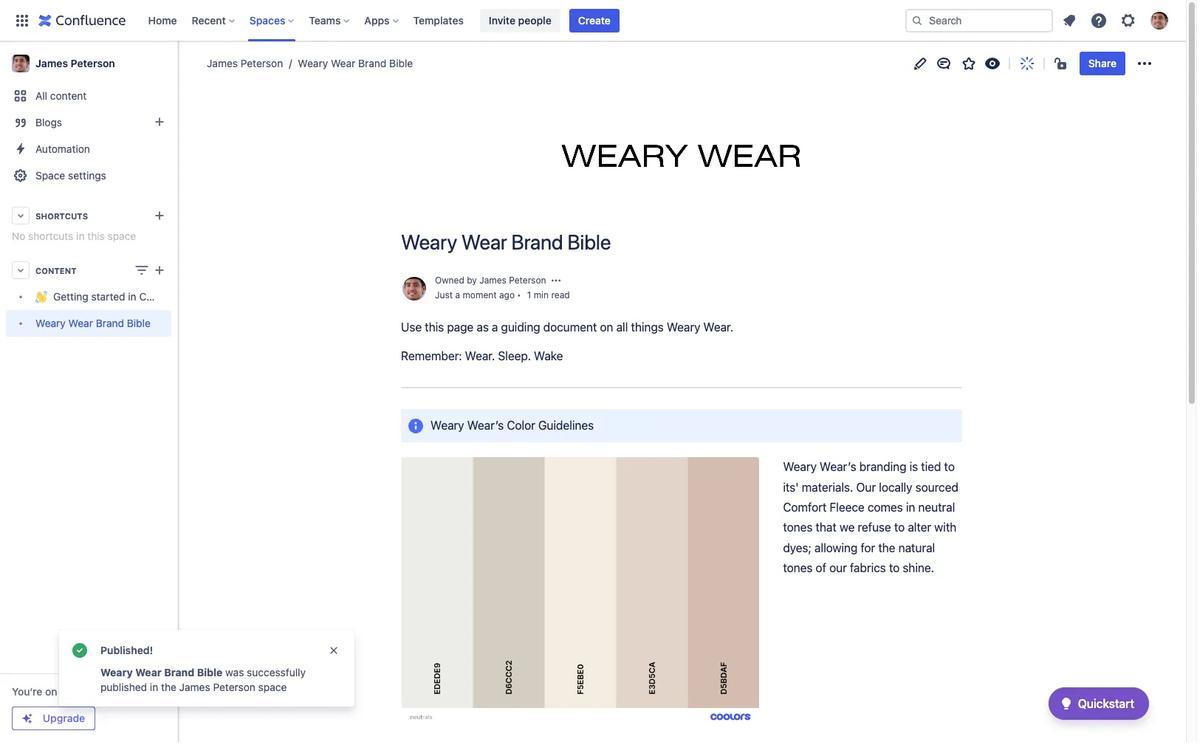 Task type: vqa. For each thing, say whether or not it's contained in the screenshot.
different
no



Task type: describe. For each thing, give the bounding box(es) containing it.
was
[[225, 666, 244, 679]]

sleep.
[[498, 350, 531, 363]]

space settings link
[[6, 163, 171, 189]]

is
[[910, 460, 918, 474]]

remember: wear. sleep. wake
[[401, 350, 563, 363]]

bible up read on the left of page
[[568, 230, 611, 254]]

0 vertical spatial wear.
[[704, 321, 733, 334]]

spaces button
[[245, 8, 300, 32]]

change view image
[[133, 261, 151, 279]]

weary up owned
[[401, 230, 457, 254]]

panel info image
[[407, 418, 425, 435]]

upgrade
[[43, 712, 85, 725]]

create
[[578, 14, 611, 26]]

comfort
[[783, 501, 827, 514]]

weary up published
[[100, 666, 133, 679]]

space
[[35, 169, 65, 182]]

more actions image
[[1136, 55, 1154, 72]]

shortcuts
[[35, 211, 88, 220]]

weary right panel info icon
[[431, 419, 464, 432]]

banner containing home
[[0, 0, 1186, 41]]

content
[[50, 89, 87, 102]]

wear's for branding
[[820, 460, 857, 474]]

published!
[[100, 644, 153, 657]]

color
[[507, 419, 535, 432]]

your profile and preferences image
[[1151, 11, 1169, 29]]

just
[[435, 289, 453, 300]]

owned
[[435, 275, 464, 286]]

in right started
[[128, 291, 136, 303]]

just a moment ago
[[435, 289, 515, 300]]

james inside was successfully published in the james peterson space
[[179, 681, 210, 694]]

published
[[100, 681, 147, 694]]

create a blog image
[[151, 113, 168, 131]]

home
[[148, 14, 177, 26]]

this inside space element
[[87, 230, 105, 242]]

0 vertical spatial on
[[600, 321, 613, 334]]

no
[[12, 230, 25, 242]]

you're on the free plan
[[12, 685, 124, 698]]

by
[[467, 275, 477, 286]]

all content link
[[6, 83, 171, 109]]

our
[[830, 562, 847, 575]]

confluence
[[139, 291, 194, 303]]

on inside space element
[[45, 685, 57, 698]]

weary wear's branding is tied to its' materials. our locally sourced comfort fleece comes in neutral tones that we refuse to alter with dyes; allowing for the natural tones of our fabrics to shine.
[[783, 460, 962, 575]]

peterson inside was successfully published in the james peterson space
[[213, 681, 256, 694]]

blogs link
[[6, 109, 171, 136]]

wear up 'owned by james peterson'
[[461, 230, 507, 254]]

james peterson image
[[403, 277, 426, 301]]

teams button
[[305, 8, 356, 32]]

peterson up 1 at the left top of page
[[509, 275, 546, 286]]

neutral
[[918, 501, 955, 514]]

the inside space element
[[60, 685, 76, 698]]

share button
[[1080, 52, 1126, 75]]

james up moment
[[480, 275, 507, 286]]

moment
[[463, 289, 497, 300]]

upgrade button
[[13, 708, 95, 730]]

things
[[631, 321, 664, 334]]

the inside weary wear's branding is tied to its' materials. our locally sourced comfort fleece comes in neutral tones that we refuse to alter with dyes; allowing for the natural tones of our fabrics to shine.
[[879, 541, 896, 555]]

2 tones from the top
[[783, 562, 813, 575]]

locally
[[879, 481, 913, 494]]

create link
[[569, 8, 620, 32]]

share
[[1089, 57, 1117, 69]]

bible inside tree
[[127, 317, 151, 330]]

getting started in confluence
[[53, 291, 194, 303]]

bible down apps popup button on the top left of page
[[389, 57, 413, 69]]

create a page image
[[151, 261, 168, 279]]

we
[[840, 521, 855, 534]]

weary wear brand bible up published
[[100, 666, 223, 679]]

successfully
[[247, 666, 306, 679]]

1 tones from the top
[[783, 521, 813, 534]]

content
[[35, 266, 76, 275]]

james peterson link for the more actions icon
[[207, 56, 283, 71]]

min
[[534, 289, 549, 300]]

recent
[[192, 14, 226, 26]]

document
[[543, 321, 597, 334]]

bible left was
[[197, 666, 223, 679]]

shortcuts
[[28, 230, 73, 242]]

james inside space element
[[35, 57, 68, 69]]

ago
[[499, 289, 515, 300]]

spaces
[[250, 14, 285, 26]]

edit this page image
[[911, 55, 929, 72]]

blogs
[[35, 116, 62, 129]]

automation link
[[6, 136, 171, 163]]

branding
[[860, 460, 907, 474]]

started
[[91, 291, 125, 303]]

invite people button
[[480, 8, 560, 32]]

automation
[[35, 143, 90, 155]]

free
[[79, 685, 100, 698]]

1 vertical spatial a
[[492, 321, 498, 334]]

weary wear brand bible up 'owned by james peterson'
[[401, 230, 611, 254]]

allowing
[[815, 541, 858, 555]]

1 vertical spatial to
[[894, 521, 905, 534]]

templates
[[413, 14, 464, 26]]

0 vertical spatial to
[[944, 460, 955, 474]]

premium image
[[21, 713, 33, 725]]

in inside was successfully published in the james peterson space
[[150, 681, 158, 694]]

guidelines
[[538, 419, 594, 432]]

comes
[[868, 501, 903, 514]]

2 vertical spatial to
[[889, 562, 900, 575]]



Task type: locate. For each thing, give the bounding box(es) containing it.
james peterson up content on the top
[[35, 57, 115, 69]]

james peterson link up all content link
[[6, 49, 171, 78]]

to left alter
[[894, 521, 905, 534]]

peterson inside space element
[[71, 57, 115, 69]]

1 horizontal spatial the
[[161, 681, 176, 694]]

weary up its'
[[783, 460, 817, 474]]

0 vertical spatial a
[[455, 289, 460, 300]]

weary wear brand bible down getting started in confluence link
[[35, 317, 151, 330]]

manage page ownership image
[[551, 275, 562, 287]]

james peterson inside "link"
[[35, 57, 115, 69]]

bible
[[389, 57, 413, 69], [568, 230, 611, 254], [127, 317, 151, 330], [197, 666, 223, 679]]

1 vertical spatial wear.
[[465, 350, 495, 363]]

its'
[[783, 481, 799, 494]]

in inside weary wear's branding is tied to its' materials. our locally sourced comfort fleece comes in neutral tones that we refuse to alter with dyes; allowing for the natural tones of our fabrics to shine.
[[906, 501, 915, 514]]

weary right things
[[667, 321, 701, 334]]

space
[[108, 230, 136, 242], [258, 681, 287, 694]]

natural
[[899, 541, 935, 555]]

teams
[[309, 14, 341, 26]]

tree inside space element
[[6, 284, 194, 337]]

brand up manage page ownership image
[[511, 230, 563, 254]]

owned by james peterson
[[435, 275, 546, 286]]

global element
[[9, 0, 906, 41]]

a right as
[[492, 321, 498, 334]]

james peterson
[[35, 57, 115, 69], [207, 57, 283, 69]]

on right you're
[[45, 685, 57, 698]]

wear. down as
[[465, 350, 495, 363]]

space down shortcuts dropdown button
[[108, 230, 136, 242]]

shine.
[[903, 562, 934, 575]]

page
[[447, 321, 474, 334]]

tones down dyes;
[[783, 562, 813, 575]]

star image
[[960, 55, 978, 72]]

remember:
[[401, 350, 462, 363]]

1 min read
[[527, 289, 570, 300]]

weary wear brand bible link down "getting"
[[6, 310, 171, 337]]

on
[[600, 321, 613, 334], [45, 685, 57, 698]]

quickstart
[[1078, 697, 1135, 711]]

1
[[527, 289, 531, 300]]

tones up dyes;
[[783, 521, 813, 534]]

0 horizontal spatial space
[[108, 230, 136, 242]]

for
[[861, 541, 875, 555]]

1 vertical spatial wear's
[[820, 460, 857, 474]]

refuse
[[858, 521, 891, 534]]

guiding
[[501, 321, 540, 334]]

tied
[[921, 460, 941, 474]]

fleece
[[830, 501, 865, 514]]

1 horizontal spatial wear.
[[704, 321, 733, 334]]

peterson down spaces
[[241, 57, 283, 69]]

1 horizontal spatial this
[[425, 321, 444, 334]]

invite
[[489, 14, 516, 26]]

wear's for color
[[467, 419, 504, 432]]

stop watching image
[[984, 55, 1001, 72]]

wear's up materials.
[[820, 460, 857, 474]]

people
[[518, 14, 552, 26]]

space down successfully
[[258, 681, 287, 694]]

weary
[[298, 57, 328, 69], [401, 230, 457, 254], [35, 317, 66, 330], [667, 321, 701, 334], [431, 419, 464, 432], [783, 460, 817, 474], [100, 666, 133, 679]]

the left free on the bottom left
[[60, 685, 76, 698]]

weary wear brand bible inside space element
[[35, 317, 151, 330]]

1 horizontal spatial james peterson link
[[207, 56, 283, 71]]

0 vertical spatial tones
[[783, 521, 813, 534]]

read
[[551, 289, 570, 300]]

0 vertical spatial this
[[87, 230, 105, 242]]

1 vertical spatial weary wear brand bible link
[[6, 310, 171, 337]]

success image
[[71, 642, 89, 660]]

wake
[[534, 350, 563, 363]]

space settings
[[35, 169, 106, 182]]

search image
[[912, 14, 923, 26]]

getting
[[53, 291, 88, 303]]

this down shortcuts dropdown button
[[87, 230, 105, 242]]

james right published
[[179, 681, 210, 694]]

in up alter
[[906, 501, 915, 514]]

2 horizontal spatial james peterson link
[[480, 275, 546, 286]]

settings icon image
[[1120, 11, 1138, 29]]

1 vertical spatial on
[[45, 685, 57, 698]]

weary wear brand bible
[[298, 57, 413, 69], [401, 230, 611, 254], [35, 317, 151, 330], [100, 666, 223, 679]]

0 horizontal spatial james peterson
[[35, 57, 115, 69]]

a right just
[[455, 289, 460, 300]]

brand down apps
[[358, 57, 387, 69]]

our
[[856, 481, 876, 494]]

this
[[87, 230, 105, 242], [425, 321, 444, 334]]

0 vertical spatial weary wear brand bible link
[[283, 56, 413, 71]]

in
[[76, 230, 85, 242], [128, 291, 136, 303], [906, 501, 915, 514], [150, 681, 158, 694]]

use
[[401, 321, 422, 334]]

0 horizontal spatial a
[[455, 289, 460, 300]]

1 vertical spatial this
[[425, 321, 444, 334]]

dyes;
[[783, 541, 812, 555]]

james
[[35, 57, 68, 69], [207, 57, 238, 69], [480, 275, 507, 286], [179, 681, 210, 694]]

0 horizontal spatial wear's
[[467, 419, 504, 432]]

1 horizontal spatial weary wear brand bible link
[[283, 56, 413, 71]]

use this page as a guiding document on all things weary wear.
[[401, 321, 737, 334]]

brand down started
[[96, 317, 124, 330]]

weary wear's color guidelines
[[431, 419, 594, 432]]

weary inside space element
[[35, 317, 66, 330]]

the right published
[[161, 681, 176, 694]]

this right 'use' at the top left of page
[[425, 321, 444, 334]]

dismiss image
[[328, 645, 340, 657]]

Search field
[[906, 8, 1053, 32]]

all
[[616, 321, 628, 334]]

check image
[[1058, 695, 1075, 713]]

wear's inside weary wear's branding is tied to its' materials. our locally sourced comfort fleece comes in neutral tones that we refuse to alter with dyes; allowing for the natural tones of our fabrics to shine.
[[820, 460, 857, 474]]

a
[[455, 289, 460, 300], [492, 321, 498, 334]]

of
[[816, 562, 827, 575]]

collapse sidebar image
[[161, 49, 194, 78]]

sourced
[[916, 481, 959, 494]]

with
[[935, 521, 957, 534]]

materials.
[[802, 481, 853, 494]]

help icon image
[[1090, 11, 1108, 29]]

banner
[[0, 0, 1186, 41]]

1 vertical spatial space
[[258, 681, 287, 694]]

bible down getting started in confluence
[[127, 317, 151, 330]]

2 horizontal spatial the
[[879, 541, 896, 555]]

to left shine.
[[889, 562, 900, 575]]

peterson
[[71, 57, 115, 69], [241, 57, 283, 69], [509, 275, 546, 286], [213, 681, 256, 694]]

quickstart button
[[1049, 688, 1149, 720]]

wear
[[331, 57, 356, 69], [461, 230, 507, 254], [68, 317, 93, 330], [135, 666, 162, 679]]

wear down "getting"
[[68, 317, 93, 330]]

0 horizontal spatial wear.
[[465, 350, 495, 363]]

0 vertical spatial wear's
[[467, 419, 504, 432]]

invite people
[[489, 14, 552, 26]]

james peterson link down spaces
[[207, 56, 283, 71]]

1 horizontal spatial a
[[492, 321, 498, 334]]

the
[[879, 541, 896, 555], [161, 681, 176, 694], [60, 685, 76, 698]]

wear up published
[[135, 666, 162, 679]]

wear's
[[467, 419, 504, 432], [820, 460, 857, 474]]

quick summary image
[[1018, 55, 1036, 72]]

james up all content
[[35, 57, 68, 69]]

on left all
[[600, 321, 613, 334]]

0 horizontal spatial james peterson link
[[6, 49, 171, 78]]

0 horizontal spatial on
[[45, 685, 57, 698]]

apps button
[[360, 8, 404, 32]]

space element
[[0, 41, 194, 742]]

2 james peterson from the left
[[207, 57, 283, 69]]

apps
[[364, 14, 390, 26]]

weary inside weary wear's branding is tied to its' materials. our locally sourced comfort fleece comes in neutral tones that we refuse to alter with dyes; allowing for the natural tones of our fabrics to shine.
[[783, 460, 817, 474]]

brand inside space element
[[96, 317, 124, 330]]

you're
[[12, 685, 42, 698]]

james down recent dropdown button at top left
[[207, 57, 238, 69]]

0 horizontal spatial the
[[60, 685, 76, 698]]

weary down "getting"
[[35, 317, 66, 330]]

peterson up all content link
[[71, 57, 115, 69]]

fabrics
[[850, 562, 886, 575]]

wear. right things
[[704, 321, 733, 334]]

in down shortcuts dropdown button
[[76, 230, 85, 242]]

wear.
[[704, 321, 733, 334], [465, 350, 495, 363]]

was successfully published in the james peterson space
[[100, 666, 306, 694]]

0 horizontal spatial this
[[87, 230, 105, 242]]

1 horizontal spatial space
[[258, 681, 287, 694]]

weary wear brand bible down apps
[[298, 57, 413, 69]]

notification icon image
[[1061, 11, 1078, 29]]

the right for
[[879, 541, 896, 555]]

1 horizontal spatial on
[[600, 321, 613, 334]]

wear down teams dropdown button
[[331, 57, 356, 69]]

1 james peterson from the left
[[35, 57, 115, 69]]

home link
[[144, 8, 181, 32]]

0 horizontal spatial weary wear brand bible link
[[6, 310, 171, 337]]

tree containing getting started in confluence
[[6, 284, 194, 337]]

1 horizontal spatial james peterson
[[207, 57, 283, 69]]

brand left was
[[164, 666, 194, 679]]

james peterson down spaces
[[207, 57, 283, 69]]

all
[[35, 89, 47, 102]]

in right published
[[150, 681, 158, 694]]

james peterson link inside space element
[[6, 49, 171, 78]]

recent button
[[187, 8, 241, 32]]

no restrictions image
[[1053, 55, 1071, 72]]

as
[[477, 321, 489, 334]]

tones
[[783, 521, 813, 534], [783, 562, 813, 575]]

add shortcut image
[[151, 207, 168, 225]]

0 vertical spatial space
[[108, 230, 136, 242]]

weary wear brand bible link
[[283, 56, 413, 71], [6, 310, 171, 337]]

settings
[[68, 169, 106, 182]]

no shortcuts in this space
[[12, 230, 136, 242]]

james peterson link for 'collapse sidebar' icon
[[6, 49, 171, 78]]

all content
[[35, 89, 87, 102]]

peterson down was
[[213, 681, 256, 694]]

appswitcher icon image
[[13, 11, 31, 29]]

weary down "teams"
[[298, 57, 328, 69]]

tree
[[6, 284, 194, 337]]

to right tied
[[944, 460, 955, 474]]

wear inside space element
[[68, 317, 93, 330]]

james peterson link up ago
[[480, 275, 546, 286]]

to
[[944, 460, 955, 474], [894, 521, 905, 534], [889, 562, 900, 575]]

wear's left color at the bottom of page
[[467, 419, 504, 432]]

james peterson link
[[6, 49, 171, 78], [207, 56, 283, 71], [480, 275, 546, 286]]

1 vertical spatial tones
[[783, 562, 813, 575]]

1 horizontal spatial wear's
[[820, 460, 857, 474]]

weary wear brand bible link down teams dropdown button
[[283, 56, 413, 71]]

space inside was successfully published in the james peterson space
[[258, 681, 287, 694]]

confluence image
[[38, 11, 126, 29], [38, 11, 126, 29]]

shortcuts button
[[6, 202, 171, 229]]

the inside was successfully published in the james peterson space
[[161, 681, 176, 694]]

that
[[816, 521, 837, 534]]

content button
[[6, 257, 171, 284]]



